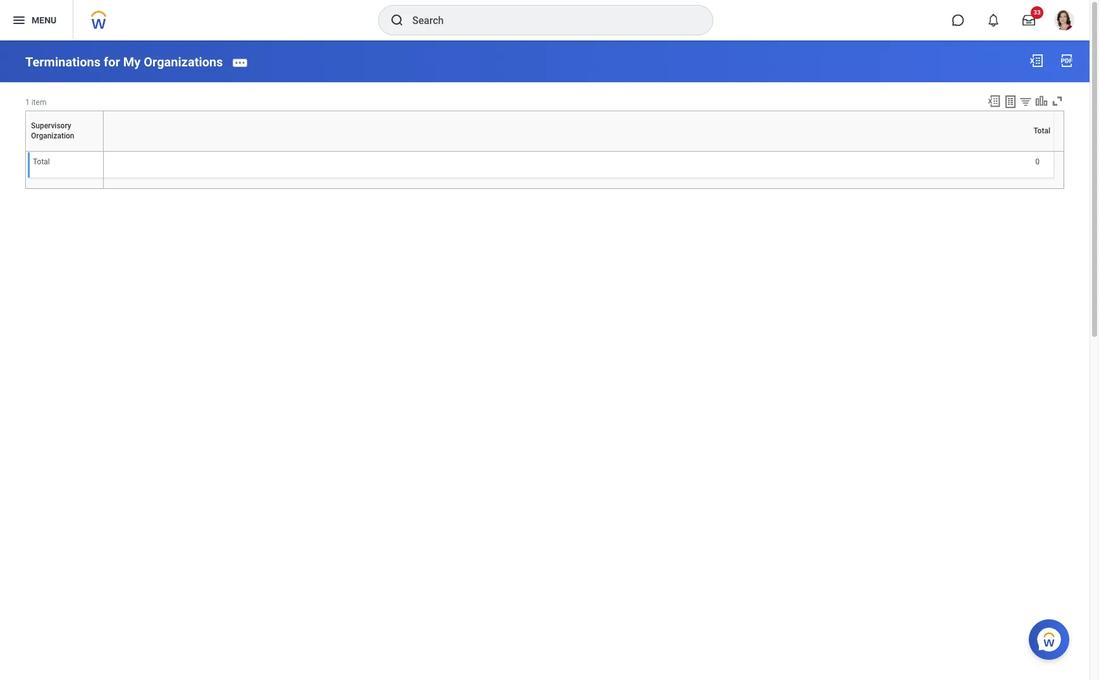 Task type: describe. For each thing, give the bounding box(es) containing it.
1 vertical spatial organization
[[65, 151, 69, 152]]

supervisory organization inside row element
[[31, 122, 74, 141]]

0
[[1036, 157, 1040, 166]]

row element
[[27, 111, 106, 151]]

terminations for my organizations
[[25, 54, 223, 69]]

1
[[25, 98, 30, 107]]

0 button
[[1036, 157, 1042, 167]]

my
[[123, 54, 141, 69]]

view printable version (pdf) image
[[1059, 53, 1075, 68]]

notifications large image
[[987, 14, 1000, 27]]

supervisory organization button
[[62, 151, 69, 152]]

total column header
[[104, 151, 1054, 152]]

profile logan mcneil image
[[1054, 10, 1075, 33]]

Search Workday  search field
[[412, 6, 687, 34]]

expand/collapse chart image
[[1035, 94, 1049, 108]]

justify image
[[11, 13, 27, 28]]

menu button
[[0, 0, 73, 40]]

total inside total 0
[[578, 151, 579, 152]]

1 vertical spatial supervisory
[[62, 151, 65, 152]]

33
[[1034, 9, 1041, 16]]

terminations
[[25, 54, 101, 69]]

total element
[[33, 155, 50, 166]]

toolbar inside terminations for my organizations main content
[[982, 94, 1064, 111]]

supervisory inside row element
[[31, 122, 71, 130]]

export to excel image for view printable version (pdf) image
[[1029, 53, 1044, 68]]

export to excel image for the export to worksheets image
[[987, 94, 1001, 108]]



Task type: locate. For each thing, give the bounding box(es) containing it.
item
[[31, 98, 46, 107]]

0 vertical spatial supervisory organization
[[31, 122, 74, 141]]

for
[[104, 54, 120, 69]]

total 0
[[578, 151, 1040, 166]]

33 button
[[1015, 6, 1044, 34]]

supervisory organization
[[31, 122, 74, 141], [62, 151, 69, 152]]

2 horizontal spatial total
[[1034, 127, 1051, 136]]

0 vertical spatial organization
[[31, 132, 74, 141]]

0 vertical spatial total
[[1034, 127, 1051, 136]]

menu
[[32, 15, 56, 25]]

organization inside row element
[[31, 132, 74, 141]]

inbox large image
[[1023, 14, 1035, 27]]

1 vertical spatial export to excel image
[[987, 94, 1001, 108]]

0 vertical spatial export to excel image
[[1029, 53, 1044, 68]]

organization
[[31, 132, 74, 141], [65, 151, 69, 152]]

1 horizontal spatial total
[[578, 151, 579, 152]]

terminations for my organizations link
[[25, 54, 223, 69]]

0 vertical spatial supervisory
[[31, 122, 71, 130]]

export to worksheets image
[[1003, 94, 1018, 109]]

2 vertical spatial total
[[33, 157, 50, 166]]

1 item
[[25, 98, 46, 107]]

export to excel image left view printable version (pdf) image
[[1029, 53, 1044, 68]]

1 horizontal spatial export to excel image
[[1029, 53, 1044, 68]]

0 horizontal spatial total
[[33, 157, 50, 166]]

export to excel image
[[1029, 53, 1044, 68], [987, 94, 1001, 108]]

select to filter grid data image
[[1019, 95, 1033, 108]]

search image
[[390, 13, 405, 28]]

1 vertical spatial supervisory organization
[[62, 151, 69, 152]]

terminations for my organizations main content
[[0, 40, 1090, 200]]

organizations
[[144, 54, 223, 69]]

fullscreen image
[[1051, 94, 1064, 108]]

1 vertical spatial total
[[578, 151, 579, 152]]

export to excel image left the export to worksheets image
[[987, 94, 1001, 108]]

0 horizontal spatial export to excel image
[[987, 94, 1001, 108]]

supervisory
[[31, 122, 71, 130], [62, 151, 65, 152]]

toolbar
[[982, 94, 1064, 111]]

total
[[1034, 127, 1051, 136], [578, 151, 579, 152], [33, 157, 50, 166]]



Task type: vqa. For each thing, say whether or not it's contained in the screenshot.
bottommost export to excel image
yes



